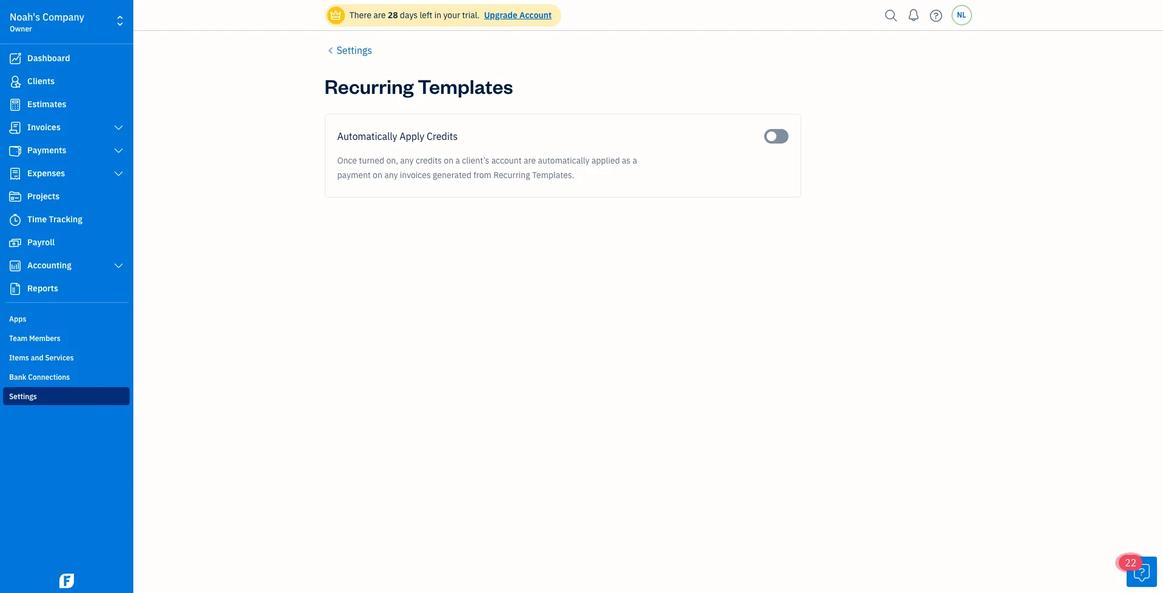 Task type: vqa. For each thing, say whether or not it's contained in the screenshot.
the settings 'icon'
no



Task type: describe. For each thing, give the bounding box(es) containing it.
main element
[[0, 0, 164, 594]]

1 vertical spatial settings link
[[3, 387, 130, 406]]

recurring inside once turned on, any credits on a client's account are automatically applied as a payment on any invoices generated from recurring templates.
[[494, 170, 530, 181]]

account
[[492, 155, 522, 166]]

chevron large down image for accounting
[[113, 261, 124, 271]]

account
[[520, 10, 552, 21]]

items and services
[[9, 353, 74, 363]]

22
[[1125, 557, 1137, 569]]

accounting
[[27, 260, 72, 271]]

1 vertical spatial any
[[385, 170, 398, 181]]

automatically
[[538, 155, 590, 166]]

reports link
[[3, 278, 130, 300]]

client image
[[8, 76, 22, 88]]

items and services link
[[3, 349, 130, 367]]

once turned on, any credits on a client's account are automatically applied as a payment on any invoices generated from recurring templates.
[[337, 155, 637, 181]]

dashboard
[[27, 53, 70, 64]]

there are 28 days left in your trial. upgrade account
[[350, 10, 552, 21]]

your
[[443, 10, 460, 21]]

payment
[[337, 170, 371, 181]]

there
[[350, 10, 372, 21]]

items
[[9, 353, 29, 363]]

connections
[[28, 373, 70, 382]]

projects
[[27, 191, 60, 202]]

expense image
[[8, 168, 22, 180]]

apply
[[400, 130, 425, 142]]

turned
[[359, 155, 384, 166]]

bank
[[9, 373, 26, 382]]

recurring templates
[[325, 73, 513, 99]]

search image
[[882, 6, 901, 25]]

chevron large down image
[[113, 169, 124, 179]]

credits
[[416, 155, 442, 166]]

team members link
[[3, 329, 130, 347]]

resource center badge image
[[1127, 557, 1157, 588]]

settings inside main element
[[9, 392, 37, 401]]

left
[[420, 10, 433, 21]]

templates.
[[532, 170, 575, 181]]

2 a from the left
[[633, 155, 637, 166]]

time tracking link
[[3, 209, 130, 231]]

nl
[[957, 10, 966, 19]]

dashboard image
[[8, 53, 22, 65]]

dashboard link
[[3, 48, 130, 70]]

applied
[[592, 155, 620, 166]]

crown image
[[330, 9, 342, 22]]

payments
[[27, 145, 66, 156]]

22 button
[[1119, 555, 1157, 588]]

upgrade account link
[[482, 10, 552, 21]]

invoices
[[27, 122, 61, 133]]

payment image
[[8, 145, 22, 157]]

owner
[[10, 24, 32, 33]]

28
[[388, 10, 398, 21]]

are inside once turned on, any credits on a client's account are automatically applied as a payment on any invoices generated from recurring templates.
[[524, 155, 536, 166]]

generated
[[433, 170, 472, 181]]

reports
[[27, 283, 58, 294]]

payroll link
[[3, 232, 130, 254]]

bank connections link
[[3, 368, 130, 386]]

team
[[9, 334, 27, 343]]

payments link
[[3, 140, 130, 162]]

estimates link
[[3, 94, 130, 116]]



Task type: locate. For each thing, give the bounding box(es) containing it.
on
[[444, 155, 454, 166], [373, 170, 383, 181]]

automatically
[[337, 130, 397, 142]]

0 vertical spatial recurring
[[325, 73, 414, 99]]

any
[[400, 155, 414, 166], [385, 170, 398, 181]]

recurring down account
[[494, 170, 530, 181]]

chevron large down image
[[113, 123, 124, 133], [113, 146, 124, 156], [113, 261, 124, 271]]

and
[[31, 353, 43, 363]]

1 vertical spatial chevron large down image
[[113, 146, 124, 156]]

apps
[[9, 315, 26, 324]]

recurring up automatically
[[325, 73, 414, 99]]

chart image
[[8, 260, 22, 272]]

0 vertical spatial chevron large down image
[[113, 123, 124, 133]]

1 horizontal spatial are
[[524, 155, 536, 166]]

on down turned
[[373, 170, 383, 181]]

settings link down the there
[[325, 43, 372, 58]]

clients link
[[3, 71, 130, 93]]

invoice image
[[8, 122, 22, 134]]

project image
[[8, 191, 22, 203]]

on up generated
[[444, 155, 454, 166]]

3 chevron large down image from the top
[[113, 261, 124, 271]]

invoices link
[[3, 117, 130, 139]]

expenses
[[27, 168, 65, 179]]

noah's company owner
[[10, 11, 84, 33]]

report image
[[8, 283, 22, 295]]

1 horizontal spatial any
[[400, 155, 414, 166]]

estimates
[[27, 99, 66, 110]]

0 horizontal spatial are
[[374, 10, 386, 21]]

notifications image
[[904, 3, 924, 27]]

company
[[42, 11, 84, 23]]

expenses link
[[3, 163, 130, 185]]

are
[[374, 10, 386, 21], [524, 155, 536, 166]]

1 horizontal spatial a
[[633, 155, 637, 166]]

recurring
[[325, 73, 414, 99], [494, 170, 530, 181]]

0 vertical spatial settings link
[[325, 43, 372, 58]]

timer image
[[8, 214, 22, 226]]

0 horizontal spatial settings
[[9, 392, 37, 401]]

bank connections
[[9, 373, 70, 382]]

1 vertical spatial recurring
[[494, 170, 530, 181]]

any down the on,
[[385, 170, 398, 181]]

members
[[29, 334, 61, 343]]

2 vertical spatial chevron large down image
[[113, 261, 124, 271]]

0 vertical spatial any
[[400, 155, 414, 166]]

on,
[[386, 155, 398, 166]]

credits
[[427, 130, 458, 142]]

noah's
[[10, 11, 40, 23]]

settings
[[337, 44, 372, 56], [9, 392, 37, 401]]

invoices
[[400, 170, 431, 181]]

1 horizontal spatial recurring
[[494, 170, 530, 181]]

days
[[400, 10, 418, 21]]

go to help image
[[927, 6, 946, 25]]

estimate image
[[8, 99, 22, 111]]

freshbooks image
[[57, 574, 76, 589]]

as
[[622, 155, 631, 166]]

apps link
[[3, 310, 130, 328]]

0 horizontal spatial any
[[385, 170, 398, 181]]

a
[[456, 155, 460, 166], [633, 155, 637, 166]]

0 vertical spatial on
[[444, 155, 454, 166]]

0 vertical spatial settings
[[337, 44, 372, 56]]

accounting link
[[3, 255, 130, 277]]

in
[[435, 10, 442, 21]]

projects link
[[3, 186, 130, 208]]

1 horizontal spatial settings link
[[325, 43, 372, 58]]

settings down bank
[[9, 392, 37, 401]]

settings link
[[325, 43, 372, 58], [3, 387, 130, 406]]

time
[[27, 214, 47, 225]]

settings link down bank connections link
[[3, 387, 130, 406]]

0 horizontal spatial recurring
[[325, 73, 414, 99]]

money image
[[8, 237, 22, 249]]

nl button
[[952, 5, 972, 25]]

services
[[45, 353, 74, 363]]

upgrade
[[484, 10, 518, 21]]

1 vertical spatial on
[[373, 170, 383, 181]]

are right account
[[524, 155, 536, 166]]

team members
[[9, 334, 61, 343]]

0 horizontal spatial on
[[373, 170, 383, 181]]

chevron large down image for invoices
[[113, 123, 124, 133]]

chevron large down image for payments
[[113, 146, 124, 156]]

1 a from the left
[[456, 155, 460, 166]]

1 vertical spatial settings
[[9, 392, 37, 401]]

tracking
[[49, 214, 82, 225]]

clients
[[27, 76, 55, 87]]

any right the on,
[[400, 155, 414, 166]]

trial.
[[462, 10, 480, 21]]

time tracking
[[27, 214, 82, 225]]

templates
[[418, 73, 513, 99]]

2 chevron large down image from the top
[[113, 146, 124, 156]]

once
[[337, 155, 357, 166]]

a up generated
[[456, 155, 460, 166]]

from
[[474, 170, 492, 181]]

client's
[[462, 155, 490, 166]]

payroll
[[27, 237, 55, 248]]

0 vertical spatial are
[[374, 10, 386, 21]]

1 chevron large down image from the top
[[113, 123, 124, 133]]

chevron large down image inside the payments link
[[113, 146, 124, 156]]

automatically apply credits
[[337, 130, 458, 142]]

are left 28
[[374, 10, 386, 21]]

1 vertical spatial are
[[524, 155, 536, 166]]

settings down the there
[[337, 44, 372, 56]]

1 horizontal spatial on
[[444, 155, 454, 166]]

a right as
[[633, 155, 637, 166]]

0 horizontal spatial a
[[456, 155, 460, 166]]

1 horizontal spatial settings
[[337, 44, 372, 56]]

0 horizontal spatial settings link
[[3, 387, 130, 406]]



